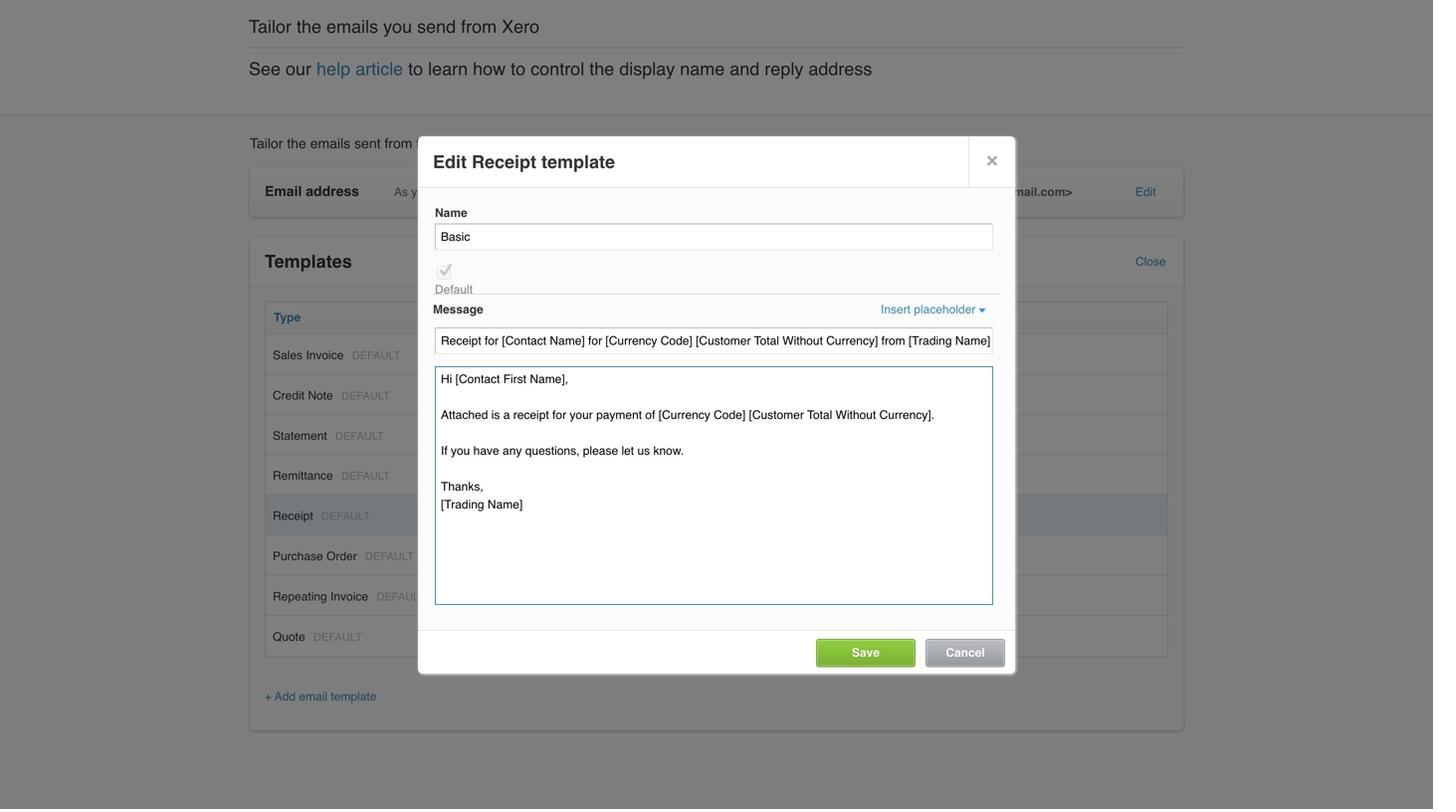 Task type: describe. For each thing, give the bounding box(es) containing it.
0 vertical spatial name
[[680, 59, 725, 79]]

save button
[[852, 646, 880, 660]]

tailor for tailor the emails you send from xero
[[249, 16, 292, 37]]

smith
[[753, 185, 785, 199]]

with
[[788, 185, 810, 199]]

credit note default
[[273, 389, 390, 402]]

see
[[249, 59, 281, 79]]

default inside quote default
[[314, 631, 362, 643]]

receipt default
[[273, 509, 370, 523]]

remittance default
[[273, 469, 390, 483]]

0 horizontal spatial address
[[306, 183, 359, 199]]

in
[[514, 185, 523, 199]]

xero
[[502, 16, 540, 37]]

credit
[[273, 389, 305, 402]]

as you are the logged in user, emails are sent using the name john smith with replies going to <johnsmith43233@gmail.com>
[[394, 185, 1072, 199]]

0 horizontal spatial receipt
[[273, 509, 313, 523]]

basic link for sales invoice
[[472, 348, 501, 362]]

Name text field
[[435, 223, 993, 250]]

default inside 'repeating invoice default'
[[377, 591, 425, 603]]

basic for remittance
[[472, 469, 501, 483]]

basic link for receipt
[[472, 509, 501, 523]]

1 vertical spatial from
[[385, 136, 412, 151]]

basic link for quote
[[472, 630, 501, 644]]

placeholder
[[914, 303, 976, 316]]

article
[[355, 59, 403, 79]]

display
[[619, 59, 675, 79]]

edit button
[[1136, 185, 1156, 199]]

basic for quote
[[472, 630, 501, 644]]

default inside remittance default
[[341, 470, 390, 482]]

cancel button
[[946, 646, 985, 660]]

emails for you
[[326, 16, 378, 37]]

email address
[[265, 183, 359, 199]]

1 horizontal spatial from
[[461, 16, 497, 37]]

+
[[265, 690, 272, 704]]

basic link for remittance
[[472, 469, 501, 483]]

using
[[640, 185, 668, 199]]

organization
[[442, 136, 518, 151]]

basic link for repeating invoice
[[472, 590, 501, 603]]

insert
[[881, 303, 911, 316]]

send
[[417, 16, 456, 37]]

basic for sales invoice
[[472, 348, 501, 362]]

invoice for sales
[[306, 348, 344, 362]]

2 are from the left
[[593, 185, 611, 199]]

cancel
[[946, 646, 985, 660]]

reply
[[765, 59, 803, 79]]

the up 'email'
[[287, 136, 306, 151]]

tailor the emails you send from xero
[[249, 16, 540, 37]]

tailor the emails sent from this organization
[[250, 136, 518, 151]]

+ add email template button
[[265, 690, 377, 704]]

insert placeholder
[[881, 303, 976, 316]]

0 vertical spatial you
[[383, 16, 412, 37]]

edit for edit
[[1136, 185, 1156, 199]]

the left 'logged'
[[455, 185, 471, 199]]

1 vertical spatial sent
[[614, 185, 636, 199]]

0 horizontal spatial sent
[[354, 136, 381, 151]]



Task type: locate. For each thing, give the bounding box(es) containing it.
4 basic from the top
[[472, 590, 501, 603]]

basic for receipt
[[472, 509, 501, 523]]

you right as at the top of page
[[411, 185, 431, 199]]

1 vertical spatial emails
[[310, 136, 350, 151]]

edit
[[433, 152, 467, 172], [1136, 185, 1156, 199]]

close
[[1136, 255, 1166, 269]]

statement default
[[273, 429, 384, 443]]

default down purchase order default at the bottom left
[[377, 591, 425, 603]]

1 basic link from the top
[[472, 348, 501, 362]]

see our help article to learn how to control the display name and reply address
[[249, 59, 872, 79]]

3 basic link from the top
[[472, 509, 501, 523]]

name left john
[[692, 185, 721, 199]]

0 vertical spatial receipt
[[472, 152, 536, 172]]

address
[[808, 59, 872, 79], [306, 183, 359, 199]]

the right control
[[589, 59, 614, 79]]

quote default
[[273, 630, 362, 644]]

default
[[352, 349, 401, 362], [341, 390, 390, 402], [335, 430, 384, 442], [341, 470, 390, 482], [321, 510, 370, 523], [365, 550, 414, 563], [377, 591, 425, 603], [314, 631, 362, 643]]

default inside sales invoice default
[[352, 349, 401, 362]]

1 horizontal spatial template
[[541, 152, 615, 172]]

tailor up 'email'
[[250, 136, 283, 151]]

sent left this
[[354, 136, 381, 151]]

0 vertical spatial name
[[435, 206, 467, 220]]

1 horizontal spatial are
[[593, 185, 611, 199]]

0 vertical spatial tailor
[[249, 16, 292, 37]]

invoice
[[306, 348, 344, 362], [330, 590, 368, 603]]

going
[[851, 185, 881, 199]]

remittance
[[273, 469, 333, 483]]

0 vertical spatial from
[[461, 16, 497, 37]]

purchase
[[273, 549, 323, 563]]

0 horizontal spatial from
[[385, 136, 412, 151]]

2 basic from the top
[[472, 469, 501, 483]]

type link
[[274, 310, 301, 324]]

1 vertical spatial template
[[331, 690, 377, 704]]

order
[[326, 549, 357, 563]]

5 basic link from the top
[[472, 630, 501, 644]]

<johnsmith43233@gmail.com>
[[897, 185, 1072, 199]]

user,
[[526, 185, 552, 199]]

close button
[[1136, 255, 1166, 269]]

Default button
[[435, 264, 453, 282]]

default inside "credit note default"
[[341, 390, 390, 402]]

0 horizontal spatial name
[[435, 206, 467, 220]]

2 vertical spatial emails
[[555, 185, 590, 199]]

to left learn
[[408, 59, 423, 79]]

1 horizontal spatial address
[[808, 59, 872, 79]]

receipt up purchase
[[273, 509, 313, 523]]

you left "send"
[[383, 16, 412, 37]]

from left xero
[[461, 16, 497, 37]]

0 vertical spatial emails
[[326, 16, 378, 37]]

receipt down organization
[[472, 152, 536, 172]]

1 horizontal spatial to
[[511, 59, 526, 79]]

type
[[274, 310, 301, 324]]

0 horizontal spatial template
[[331, 690, 377, 704]]

0 vertical spatial address
[[808, 59, 872, 79]]

and
[[730, 59, 760, 79]]

1 vertical spatial edit
[[1136, 185, 1156, 199]]

edit for edit receipt template
[[433, 152, 467, 172]]

1 basic from the top
[[472, 348, 501, 362]]

4 basic link from the top
[[472, 590, 501, 603]]

tailor
[[249, 16, 292, 37], [250, 136, 283, 151]]

name link
[[473, 310, 505, 324]]

the
[[297, 16, 321, 37], [589, 59, 614, 79], [287, 136, 306, 151], [455, 185, 471, 199], [672, 185, 688, 199]]

save
[[852, 646, 880, 660]]

default inside 'statement default'
[[335, 430, 384, 442]]

3 basic from the top
[[472, 509, 501, 523]]

1 horizontal spatial edit
[[1136, 185, 1156, 199]]

0 horizontal spatial are
[[434, 185, 451, 199]]

sent left using
[[614, 185, 636, 199]]

name
[[435, 206, 467, 220], [473, 310, 505, 324]]

replies
[[813, 185, 848, 199]]

basic link
[[472, 348, 501, 362], [472, 469, 501, 483], [472, 509, 501, 523], [472, 590, 501, 603], [472, 630, 501, 644]]

0 horizontal spatial to
[[408, 59, 423, 79]]

emails up help article link
[[326, 16, 378, 37]]

1 vertical spatial name
[[692, 185, 721, 199]]

invoice for repeating
[[330, 590, 368, 603]]

as
[[394, 185, 408, 199]]

message
[[433, 303, 483, 316]]

repeating invoice default
[[273, 590, 425, 603]]

tailor for tailor the emails sent from this organization
[[250, 136, 283, 151]]

note
[[308, 389, 333, 402]]

basic for repeating invoice
[[472, 590, 501, 603]]

None text field
[[435, 327, 993, 354]]

invoice down purchase order default at the bottom left
[[330, 590, 368, 603]]

default right order on the left
[[365, 550, 414, 563]]

2 basic link from the top
[[472, 469, 501, 483]]

john
[[725, 185, 750, 199]]

are left using
[[593, 185, 611, 199]]

1 vertical spatial receipt
[[273, 509, 313, 523]]

edit down this
[[433, 152, 467, 172]]

+ add email template
[[265, 690, 377, 704]]

template up user,
[[541, 152, 615, 172]]

sales invoice default
[[273, 348, 401, 362]]

emails
[[326, 16, 378, 37], [310, 136, 350, 151], [555, 185, 590, 199]]

default
[[435, 283, 473, 297]]

templates
[[265, 251, 352, 272]]

add
[[275, 690, 296, 704]]

1 horizontal spatial name
[[473, 310, 505, 324]]

name down 'default'
[[473, 310, 505, 324]]

1 are from the left
[[434, 185, 451, 199]]

0 vertical spatial invoice
[[306, 348, 344, 362]]

sent
[[354, 136, 381, 151], [614, 185, 636, 199]]

address right reply
[[808, 59, 872, 79]]

email
[[265, 183, 302, 199]]

1 vertical spatial tailor
[[250, 136, 283, 151]]

control
[[531, 59, 584, 79]]

default up remittance default
[[335, 430, 384, 442]]

sales
[[273, 348, 303, 362]]

name
[[680, 59, 725, 79], [692, 185, 721, 199]]

default inside purchase order default
[[365, 550, 414, 563]]

the up our
[[297, 16, 321, 37]]

to right the going
[[884, 185, 894, 199]]

learn
[[428, 59, 468, 79]]

1 vertical spatial invoice
[[330, 590, 368, 603]]

default down 'repeating invoice default'
[[314, 631, 362, 643]]

1 vertical spatial address
[[306, 183, 359, 199]]

1 horizontal spatial sent
[[614, 185, 636, 199]]

insert placeholder button
[[881, 303, 986, 316]]

default right note
[[341, 390, 390, 402]]

0 vertical spatial edit
[[433, 152, 467, 172]]

this
[[416, 136, 438, 151]]

are
[[434, 185, 451, 199], [593, 185, 611, 199]]

5 basic from the top
[[472, 630, 501, 644]]

default down 'statement default'
[[341, 470, 390, 482]]

purchase order default
[[273, 549, 414, 563]]

are right as at the top of page
[[434, 185, 451, 199]]

from
[[461, 16, 497, 37], [385, 136, 412, 151]]

template
[[541, 152, 615, 172], [331, 690, 377, 704]]

to right how
[[511, 59, 526, 79]]

from left this
[[385, 136, 412, 151]]

you
[[383, 16, 412, 37], [411, 185, 431, 199]]

0 vertical spatial template
[[541, 152, 615, 172]]

default up "credit note default"
[[352, 349, 401, 362]]

name up default 'button'
[[435, 206, 467, 220]]

name left "and"
[[680, 59, 725, 79]]

invoice right the sales
[[306, 348, 344, 362]]

quote
[[273, 630, 305, 644]]

help article link
[[317, 59, 403, 79]]

emails right user,
[[555, 185, 590, 199]]

1 vertical spatial you
[[411, 185, 431, 199]]

our
[[286, 59, 312, 79]]

email
[[299, 690, 327, 704]]

tailor up see
[[249, 16, 292, 37]]

receipt
[[472, 152, 536, 172], [273, 509, 313, 523]]

address right 'email'
[[306, 183, 359, 199]]

edit up close
[[1136, 185, 1156, 199]]

logged
[[474, 185, 510, 199]]

basic
[[472, 348, 501, 362], [472, 469, 501, 483], [472, 509, 501, 523], [472, 590, 501, 603], [472, 630, 501, 644]]

template right email
[[331, 690, 377, 704]]

1 horizontal spatial receipt
[[472, 152, 536, 172]]

emails for sent
[[310, 136, 350, 151]]

to
[[408, 59, 423, 79], [511, 59, 526, 79], [884, 185, 894, 199]]

how
[[473, 59, 506, 79]]

help
[[317, 59, 350, 79]]

default up purchase order default at the bottom left
[[321, 510, 370, 523]]

edit receipt template
[[433, 152, 615, 172]]

default inside receipt default
[[321, 510, 370, 523]]

1 vertical spatial name
[[473, 310, 505, 324]]

2 horizontal spatial to
[[884, 185, 894, 199]]

repeating
[[273, 590, 327, 603]]

0 vertical spatial sent
[[354, 136, 381, 151]]

None text field
[[435, 366, 993, 605]]

emails up email address
[[310, 136, 350, 151]]

0 horizontal spatial edit
[[433, 152, 467, 172]]

statement
[[273, 429, 327, 443]]

the right using
[[672, 185, 688, 199]]



Task type: vqa. For each thing, say whether or not it's contained in the screenshot.
RUN
no



